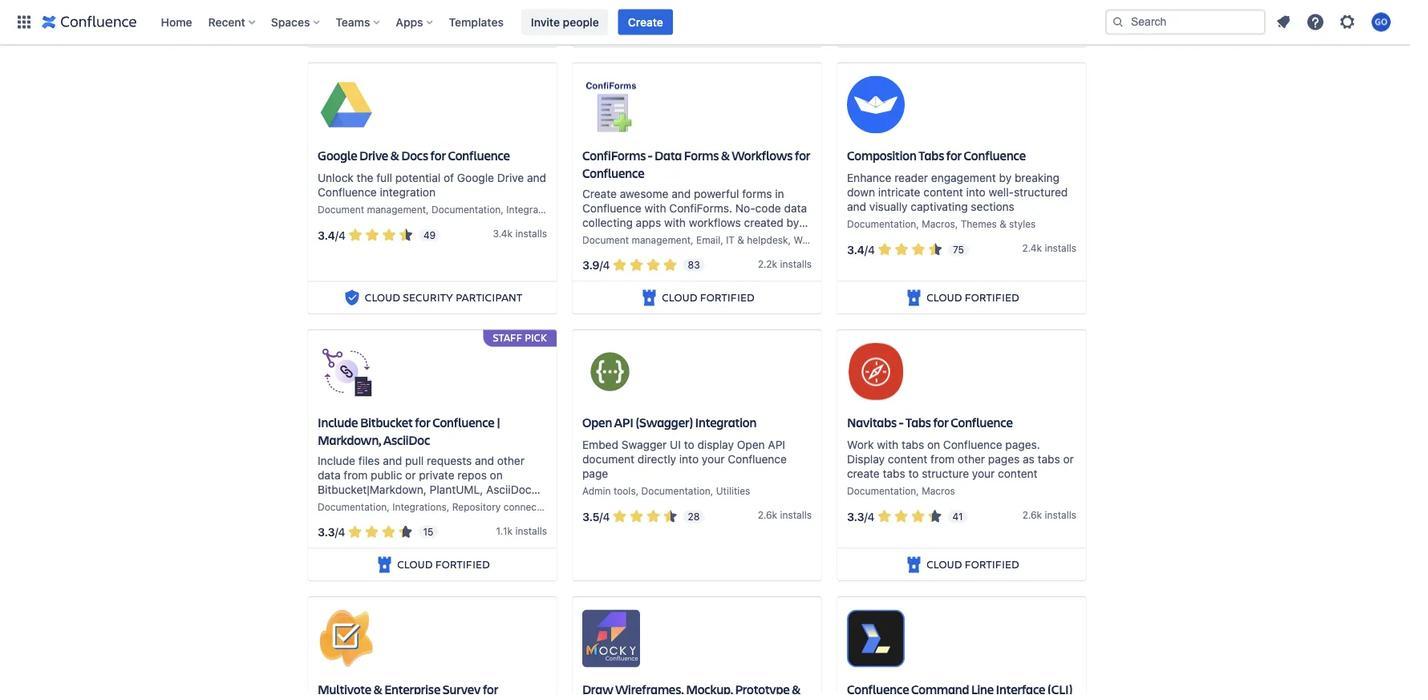 Task type: vqa. For each thing, say whether or not it's contained in the screenshot.
Draw Wireframes, Mockup, Prototype & Diagrams for Confluence image
yes



Task type: locate. For each thing, give the bounding box(es) containing it.
0 horizontal spatial by
[[787, 216, 799, 229]]

of
[[444, 172, 454, 185]]

documentation
[[432, 205, 501, 216], [847, 219, 916, 230], [642, 486, 711, 498], [847, 486, 916, 498], [318, 502, 387, 513]]

0 horizontal spatial integrations
[[392, 502, 447, 513]]

reader
[[895, 172, 928, 185]]

by up well-
[[999, 172, 1012, 185]]

google right of
[[457, 172, 494, 185]]

for right workflows
[[795, 147, 810, 164]]

cloud fortified app badge image
[[640, 22, 659, 41], [640, 289, 659, 308], [904, 289, 924, 308], [375, 556, 394, 575], [904, 556, 924, 575]]

for inside confiforms - data forms & workflows for confluence
[[795, 147, 810, 164]]

macros
[[922, 219, 955, 230], [922, 486, 955, 498]]

1 horizontal spatial drive
[[497, 172, 524, 185]]

documentation down visually
[[847, 219, 916, 230]]

1 macros from the top
[[922, 219, 955, 230]]

1 horizontal spatial -
[[899, 414, 904, 431]]

include for include files and pull requests and other data from public or private repos on bitbucket|markdown, plantuml, asciidoc and more
[[318, 454, 355, 468]]

4 right 3.9
[[603, 259, 610, 272]]

from down files at the left of page
[[344, 469, 368, 482]]

/ right workflow
[[865, 243, 868, 257]]

0 vertical spatial your
[[702, 453, 725, 467]]

include up markdown,
[[318, 414, 358, 431]]

api inside the embed swagger ui to display open api document directly into your confluence page admin tools , documentation , utilities
[[768, 439, 785, 452]]

/ for navitabs - tabs for confluence
[[865, 511, 868, 524]]

1 vertical spatial include
[[318, 454, 355, 468]]

0 vertical spatial -
[[648, 147, 653, 164]]

4 down the more
[[338, 526, 345, 539]]

2 macros from the top
[[922, 486, 955, 498]]

open api (swagger) integration image
[[582, 343, 640, 401]]

- right 'navitabs'
[[899, 414, 904, 431]]

/ down unlock
[[335, 229, 339, 242]]

api up 'swagger'
[[614, 414, 634, 431]]

composition tabs for confluence image
[[847, 76, 905, 134]]

0 horizontal spatial google
[[318, 147, 357, 164]]

1 2.6k from the left
[[758, 510, 778, 522]]

1 vertical spatial on
[[490, 469, 503, 482]]

0 vertical spatial integrations
[[506, 205, 561, 216]]

google up unlock
[[318, 147, 357, 164]]

2.6k down as
[[1023, 510, 1042, 522]]

data up the more
[[318, 469, 341, 482]]

0 vertical spatial 3.3 / 4
[[847, 511, 875, 524]]

macros inside the enhance reader engagement by breaking down intricate content into well-structured and visually captivating sections documentation , macros , themes & styles
[[922, 219, 955, 230]]

/
[[335, 229, 339, 242], [865, 243, 868, 257], [600, 259, 603, 272], [600, 511, 603, 524], [865, 511, 868, 524], [335, 526, 338, 539]]

0 horizontal spatial create
[[582, 187, 617, 200]]

confluence image
[[42, 12, 137, 32], [42, 12, 137, 32]]

/ down bitbucket|markdown,
[[335, 526, 338, 539]]

2.2k
[[758, 259, 778, 270]]

cloud fortified app badge image for composition
[[904, 289, 924, 308]]

2 vertical spatial content
[[998, 468, 1038, 481]]

1 vertical spatial or
[[405, 469, 416, 482]]

for inside include bitbucket for confluence | markdown, asciidoc
[[415, 414, 431, 431]]

on down 'navitabs - tabs for confluence'
[[927, 439, 940, 452]]

/ down admin on the left bottom
[[600, 511, 603, 524]]

home
[[161, 15, 192, 28]]

0 vertical spatial content
[[924, 186, 963, 200]]

management inside unlock the full potential of google drive and confluence integration document management , documentation , integrations
[[367, 205, 426, 216]]

1 vertical spatial integrations
[[392, 502, 447, 513]]

drive
[[359, 147, 388, 164], [497, 172, 524, 185]]

confiforms.
[[669, 202, 733, 215]]

create inside "create awesome and powerful forms in confluence with confiforms. no-code data collecting apps with workflows created by you"
[[582, 187, 617, 200]]

4 for open api (swagger) integration
[[603, 511, 610, 524]]

1 vertical spatial tabs
[[906, 414, 931, 431]]

with up display
[[877, 439, 899, 452]]

1 vertical spatial api
[[768, 439, 785, 452]]

/ down the you
[[600, 259, 603, 272]]

2.6k for navitabs - tabs for confluence
[[1023, 510, 1042, 522]]

embed swagger ui to display open api document directly into your confluence page admin tools , documentation , utilities
[[582, 439, 787, 498]]

2 2.6k from the left
[[1023, 510, 1042, 522]]

4
[[339, 229, 346, 242], [868, 243, 875, 257], [603, 259, 610, 272], [603, 511, 610, 524], [868, 511, 875, 524], [338, 526, 345, 539]]

from inside include files and pull requests and other data from public or private repos on bitbucket|markdown, plantuml, asciidoc and more
[[344, 469, 368, 482]]

content
[[924, 186, 963, 200], [888, 453, 928, 467], [998, 468, 1038, 481]]

to inside the work with tabs on confluence pages. display content from other pages as tabs or create tabs to structure your content documentation , macros
[[909, 468, 919, 481]]

confiforms - data forms & workflows for confluence
[[582, 147, 810, 182]]

google drive & docs for confluence image
[[318, 76, 375, 134]]

4 down visually
[[868, 243, 875, 257]]

macros down captivating on the right of the page
[[922, 219, 955, 230]]

include inside include bitbucket for confluence | markdown, asciidoc
[[318, 414, 358, 431]]

1 vertical spatial drive
[[497, 172, 524, 185]]

1 horizontal spatial 3.3 / 4
[[847, 511, 875, 524]]

by inside "create awesome and powerful forms in confluence with confiforms. no-code data collecting apps with workflows created by you"
[[787, 216, 799, 229]]

0 vertical spatial asciidoc
[[383, 433, 430, 449]]

0 horizontal spatial asciidoc
[[383, 433, 430, 449]]

0 horizontal spatial 2.6k install s
[[758, 510, 812, 522]]

0 horizontal spatial api
[[614, 414, 634, 431]]

0 vertical spatial tabs
[[902, 439, 924, 452]]

0 vertical spatial 3.4
[[318, 229, 335, 242]]

for
[[431, 147, 446, 164], [795, 147, 810, 164], [947, 147, 962, 164], [415, 414, 431, 431], [933, 414, 949, 431]]

1 vertical spatial from
[[344, 469, 368, 482]]

0 vertical spatial document
[[318, 205, 364, 216]]

confluence inside unlock the full potential of google drive and confluence integration document management , documentation , integrations
[[318, 186, 377, 200]]

with up apps at the top
[[645, 202, 666, 215]]

other
[[958, 453, 985, 467], [497, 454, 525, 468]]

0 horizontal spatial drive
[[359, 147, 388, 164]]

invite people
[[531, 15, 599, 28]]

participant
[[456, 291, 522, 305]]

/ down create
[[865, 511, 868, 524]]

admin
[[582, 486, 611, 498]]

with right apps at the top
[[664, 216, 686, 229]]

2.6k
[[758, 510, 778, 522], [1023, 510, 1042, 522]]

drive up 3.4k
[[497, 172, 524, 185]]

composition tabs for confluence
[[847, 147, 1026, 164]]

include inside include files and pull requests and other data from public or private repos on bitbucket|markdown, plantuml, asciidoc and more
[[318, 454, 355, 468]]

28
[[688, 512, 700, 523]]

3.4k install s
[[493, 229, 547, 240]]

cloud for confiforms
[[662, 291, 697, 305]]

display
[[698, 439, 734, 452]]

1 2.6k install s from the left
[[758, 510, 812, 522]]

content inside the enhance reader engagement by breaking down intricate content into well-structured and visually captivating sections documentation , macros , themes & styles
[[924, 186, 963, 200]]

docs
[[401, 147, 428, 164]]

3.3 / 4 for include bitbucket for confluence | markdown, asciidoc
[[318, 526, 345, 539]]

include for include bitbucket for confluence | markdown, asciidoc
[[318, 414, 358, 431]]

content up structure
[[888, 453, 928, 467]]

0 horizontal spatial other
[[497, 454, 525, 468]]

create inside global element
[[628, 15, 663, 28]]

1 horizontal spatial api
[[768, 439, 785, 452]]

to right ui
[[684, 439, 695, 452]]

0 horizontal spatial open
[[582, 414, 612, 431]]

well-
[[989, 186, 1014, 200]]

s
[[542, 229, 547, 240], [1072, 243, 1077, 255], [807, 259, 812, 270], [807, 510, 812, 522], [1072, 510, 1077, 522], [542, 526, 547, 537]]

1 horizontal spatial to
[[909, 468, 919, 481]]

install for confiforms - data forms & workflows for confluence
[[780, 259, 807, 270]]

4 down unlock
[[339, 229, 346, 242]]

tabs
[[919, 147, 944, 164], [906, 414, 931, 431]]

1 vertical spatial to
[[909, 468, 919, 481]]

3.3 down bitbucket|markdown,
[[318, 526, 335, 539]]

tabs right as
[[1038, 453, 1060, 467]]

0 vertical spatial macros
[[922, 219, 955, 230]]

from up structure
[[931, 453, 955, 467]]

apps
[[636, 216, 661, 229]]

1 vertical spatial open
[[737, 439, 765, 452]]

1 horizontal spatial from
[[931, 453, 955, 467]]

by inside the enhance reader engagement by breaking down intricate content into well-structured and visually captivating sections documentation , macros , themes & styles
[[999, 172, 1012, 185]]

3.4 / 4 down unlock
[[318, 229, 346, 242]]

s for composition tabs for confluence
[[1072, 243, 1077, 255]]

management down integration
[[367, 205, 426, 216]]

integrations up 3.4k install s
[[506, 205, 561, 216]]

1 horizontal spatial other
[[958, 453, 985, 467]]

0 horizontal spatial into
[[679, 453, 699, 467]]

content down as
[[998, 468, 1038, 481]]

include
[[318, 414, 358, 431], [318, 454, 355, 468]]

api
[[614, 414, 634, 431], [768, 439, 785, 452]]

0 vertical spatial 3.3
[[847, 511, 865, 524]]

swagger
[[622, 439, 667, 452]]

with
[[645, 202, 666, 215], [664, 216, 686, 229], [877, 439, 899, 452]]

3.3 down create
[[847, 511, 865, 524]]

collecting
[[582, 216, 633, 229]]

banner
[[0, 0, 1410, 45]]

s for navitabs - tabs for confluence
[[1072, 510, 1077, 522]]

enhance
[[847, 172, 892, 185]]

and down down
[[847, 201, 867, 214]]

content for for
[[924, 186, 963, 200]]

1 horizontal spatial 2.6k
[[1023, 510, 1042, 522]]

49
[[424, 230, 436, 241]]

content up captivating on the right of the page
[[924, 186, 963, 200]]

0 vertical spatial by
[[999, 172, 1012, 185]]

1 horizontal spatial into
[[966, 186, 986, 200]]

documentation inside the embed swagger ui to display open api document directly into your confluence page admin tools , documentation , utilities
[[642, 486, 711, 498]]

3.3 / 4 down the more
[[318, 526, 345, 539]]

1.1k
[[496, 526, 513, 537]]

integrations inside unlock the full potential of google drive and confluence integration document management , documentation , integrations
[[506, 205, 561, 216]]

3.4k
[[493, 229, 513, 240]]

0 horizontal spatial -
[[648, 147, 653, 164]]

0 vertical spatial api
[[614, 414, 634, 431]]

2 include from the top
[[318, 454, 355, 468]]

google inside unlock the full potential of google drive and confluence integration document management , documentation , integrations
[[457, 172, 494, 185]]

or right as
[[1063, 453, 1074, 467]]

0 vertical spatial data
[[784, 202, 807, 215]]

staff
[[493, 331, 522, 344]]

- left data
[[648, 147, 653, 164]]

directly
[[638, 453, 676, 467]]

cloud fortified for confiforms
[[662, 291, 755, 305]]

0 vertical spatial into
[[966, 186, 986, 200]]

to left structure
[[909, 468, 919, 481]]

0 horizontal spatial from
[[344, 469, 368, 482]]

3.3 for navitabs - tabs for confluence
[[847, 511, 865, 524]]

1 vertical spatial by
[[787, 216, 799, 229]]

0 horizontal spatial or
[[405, 469, 416, 482]]

confluence inside confiforms - data forms & workflows for confluence
[[582, 165, 645, 182]]

&
[[391, 147, 399, 164], [721, 147, 730, 164], [1000, 219, 1007, 230], [738, 235, 744, 246]]

open up embed
[[582, 414, 612, 431]]

navitabs - tabs for confluence
[[847, 414, 1013, 431]]

your down 'pages'
[[972, 468, 995, 481]]

1 vertical spatial data
[[318, 469, 341, 482]]

integrations
[[506, 205, 561, 216], [392, 502, 447, 513]]

1 vertical spatial macros
[[922, 486, 955, 498]]

confluence
[[448, 147, 510, 164], [964, 147, 1026, 164], [582, 165, 645, 182], [318, 186, 377, 200], [582, 202, 642, 215], [433, 414, 495, 431], [951, 414, 1013, 431], [943, 439, 1003, 452], [728, 453, 787, 467]]

for right bitbucket
[[415, 414, 431, 431]]

global element
[[10, 0, 1102, 45]]

2 2.6k install s from the left
[[1023, 510, 1077, 522]]

3.4 right workflow
[[847, 243, 865, 257]]

confluence inside "create awesome and powerful forms in confluence with confiforms. no-code data collecting apps with workflows created by you"
[[582, 202, 642, 215]]

and inside "create awesome and powerful forms in confluence with confiforms. no-code data collecting apps with workflows created by you"
[[672, 187, 691, 200]]

0 horizontal spatial your
[[702, 453, 725, 467]]

3.4 down unlock
[[318, 229, 335, 242]]

3.3 / 4 down create
[[847, 511, 875, 524]]

on inside include files and pull requests and other data from public or private repos on bitbucket|markdown, plantuml, asciidoc and more
[[490, 469, 503, 482]]

or down pull
[[405, 469, 416, 482]]

2.6k right 28
[[758, 510, 778, 522]]

4 right 3.5
[[603, 511, 610, 524]]

2 vertical spatial with
[[877, 439, 899, 452]]

google drive & docs for confluence
[[318, 147, 510, 164]]

1 horizontal spatial asciidoc
[[486, 483, 532, 497]]

other down |
[[497, 454, 525, 468]]

into inside the embed swagger ui to display open api document directly into your confluence page admin tools , documentation , utilities
[[679, 453, 699, 467]]

0 vertical spatial on
[[927, 439, 940, 452]]

asciidoc inside include bitbucket for confluence | markdown, asciidoc
[[383, 433, 430, 449]]

& left styles
[[1000, 219, 1007, 230]]

1 horizontal spatial 2.6k install s
[[1023, 510, 1077, 522]]

open api (swagger) integration
[[582, 414, 757, 431]]

documentation down bitbucket|markdown,
[[318, 502, 387, 513]]

install for composition tabs for confluence
[[1045, 243, 1072, 255]]

on right repos
[[490, 469, 503, 482]]

drive up the
[[359, 147, 388, 164]]

1 horizontal spatial 3.4 / 4
[[847, 243, 875, 257]]

3.4
[[318, 229, 335, 242], [847, 243, 865, 257]]

0 horizontal spatial to
[[684, 439, 695, 452]]

0 vertical spatial to
[[684, 439, 695, 452]]

3.4 / 4 right workflow
[[847, 243, 875, 257]]

documentation up 28
[[642, 486, 711, 498]]

appswitcher icon image
[[14, 12, 34, 32]]

cloud
[[365, 291, 400, 305]]

1 vertical spatial tabs
[[1038, 453, 1060, 467]]

data down the in
[[784, 202, 807, 215]]

/ for include bitbucket for confluence | markdown, asciidoc
[[335, 526, 338, 539]]

0 vertical spatial 3.4 / 4
[[318, 229, 346, 242]]

api right display
[[768, 439, 785, 452]]

1 horizontal spatial 3.4
[[847, 243, 865, 257]]

1 horizontal spatial on
[[927, 439, 940, 452]]

2.6k install s
[[758, 510, 812, 522], [1023, 510, 1077, 522]]

navitabs - tabs for confluence image
[[847, 343, 905, 401]]

1 vertical spatial into
[[679, 453, 699, 467]]

asciidoc up the connectors
[[486, 483, 532, 497]]

1 horizontal spatial your
[[972, 468, 995, 481]]

4 down create
[[868, 511, 875, 524]]

0 horizontal spatial document
[[318, 205, 364, 216]]

bitbucket
[[360, 414, 413, 431]]

tabs right create
[[883, 468, 906, 481]]

0 horizontal spatial 3.4
[[318, 229, 335, 242]]

and up repos
[[475, 454, 494, 468]]

1 horizontal spatial by
[[999, 172, 1012, 185]]

into
[[966, 186, 986, 200], [679, 453, 699, 467]]

utilities
[[716, 486, 750, 498]]

confluence inside the embed swagger ui to display open api document directly into your confluence page admin tools , documentation , utilities
[[728, 453, 787, 467]]

and inside the enhance reader engagement by breaking down intricate content into well-structured and visually captivating sections documentation , macros , themes & styles
[[847, 201, 867, 214]]

open down 'integration'
[[737, 439, 765, 452]]

and up 3.4k install s
[[527, 172, 546, 185]]

other inside the work with tabs on confluence pages. display content from other pages as tabs or create tabs to structure your content documentation , macros
[[958, 453, 985, 467]]

include down markdown,
[[318, 454, 355, 468]]

data
[[784, 202, 807, 215], [318, 469, 341, 482]]

fortified
[[700, 23, 755, 38], [700, 291, 755, 305], [965, 291, 1020, 305], [435, 558, 490, 573], [965, 558, 1020, 573]]

create link
[[618, 9, 673, 35]]

to
[[684, 439, 695, 452], [909, 468, 919, 481]]

documentation down of
[[432, 205, 501, 216]]

management down apps at the top
[[632, 235, 691, 246]]

public
[[371, 469, 402, 482]]

into down ui
[[679, 453, 699, 467]]

0 horizontal spatial 2.6k
[[758, 510, 778, 522]]

create right the people
[[628, 15, 663, 28]]

0 horizontal spatial 3.4 / 4
[[318, 229, 346, 242]]

create up collecting
[[582, 187, 617, 200]]

cloud for composition
[[927, 291, 962, 305]]

1 vertical spatial your
[[972, 468, 995, 481]]

created
[[744, 216, 784, 229]]

cloud fortified app badge image for confiforms
[[640, 289, 659, 308]]

0 vertical spatial google
[[318, 147, 357, 164]]

by up workflow
[[787, 216, 799, 229]]

1 horizontal spatial document
[[582, 235, 629, 246]]

1 horizontal spatial data
[[784, 202, 807, 215]]

1 vertical spatial 3.4
[[847, 243, 865, 257]]

from inside the work with tabs on confluence pages. display content from other pages as tabs or create tabs to structure your content documentation , macros
[[931, 453, 955, 467]]

tabs down 'navitabs - tabs for confluence'
[[902, 439, 924, 452]]

2 vertical spatial tabs
[[883, 468, 906, 481]]

document down unlock
[[318, 205, 364, 216]]

pages
[[988, 453, 1020, 467]]

0 horizontal spatial management
[[367, 205, 426, 216]]

s for confiforms - data forms & workflows for confluence
[[807, 259, 812, 270]]

1 horizontal spatial or
[[1063, 453, 1074, 467]]

integrations up the 15 at the left bottom of page
[[392, 502, 447, 513]]

0 vertical spatial from
[[931, 453, 955, 467]]

s for include bitbucket for confluence | markdown, asciidoc
[[542, 526, 547, 537]]

1 vertical spatial content
[[888, 453, 928, 467]]

macros down structure
[[922, 486, 955, 498]]

1 vertical spatial google
[[457, 172, 494, 185]]

0 horizontal spatial on
[[490, 469, 503, 482]]

for right docs
[[431, 147, 446, 164]]

security
[[403, 291, 453, 305]]

your down display
[[702, 453, 725, 467]]

documentation down create
[[847, 486, 916, 498]]

include bitbucket for confluence | markdown, asciidoc
[[318, 414, 500, 449]]

1 vertical spatial document
[[582, 235, 629, 246]]

email
[[696, 235, 721, 246]]

1 horizontal spatial create
[[628, 15, 663, 28]]

- inside confiforms - data forms & workflows for confluence
[[648, 147, 653, 164]]

Search field
[[1106, 9, 1266, 35]]

other up structure
[[958, 453, 985, 467]]

multivote & enterprise survey for confluence image
[[318, 610, 375, 668]]

3.4 for composition
[[847, 243, 865, 257]]

3.3 / 4
[[847, 511, 875, 524], [318, 526, 345, 539]]

, inside the work with tabs on confluence pages. display content from other pages as tabs or create tabs to structure your content documentation , macros
[[916, 486, 919, 498]]

draw wireframes, mockup, prototype & diagrams for confluence image
[[582, 610, 640, 668]]

asciidoc up pull
[[383, 433, 430, 449]]

0 vertical spatial drive
[[359, 147, 388, 164]]

& inside the enhance reader engagement by breaking down intricate content into well-structured and visually captivating sections documentation , macros , themes & styles
[[1000, 219, 1007, 230]]

1 vertical spatial asciidoc
[[486, 483, 532, 497]]

home link
[[156, 9, 197, 35]]

helpdesk
[[747, 235, 788, 246]]

document down collecting
[[582, 235, 629, 246]]

tabs right 'navitabs'
[[906, 414, 931, 431]]

install for navitabs - tabs for confluence
[[1045, 510, 1072, 522]]

1 include from the top
[[318, 414, 358, 431]]

& right forms
[[721, 147, 730, 164]]

and up confiforms.
[[672, 187, 691, 200]]

your
[[702, 453, 725, 467], [972, 468, 995, 481]]

fortified for confiforms - data forms & workflows for confluence
[[700, 291, 755, 305]]

for up engagement
[[947, 147, 962, 164]]

2.6k install s for open api (swagger) integration
[[758, 510, 812, 522]]

1 vertical spatial 3.3
[[318, 526, 335, 539]]

data inside "create awesome and powerful forms in confluence with confiforms. no-code data collecting apps with workflows created by you"
[[784, 202, 807, 215]]

1 vertical spatial -
[[899, 414, 904, 431]]

1 horizontal spatial google
[[457, 172, 494, 185]]

tabs up reader
[[919, 147, 944, 164]]

0 horizontal spatial data
[[318, 469, 341, 482]]

3.4 / 4
[[318, 229, 346, 242], [847, 243, 875, 257]]

3.9 / 4
[[582, 259, 610, 272]]

1 horizontal spatial open
[[737, 439, 765, 452]]

0 horizontal spatial 3.3
[[318, 526, 335, 539]]

cloud fortified for navitabs
[[927, 558, 1020, 573]]

1 vertical spatial 3.3 / 4
[[318, 526, 345, 539]]

1.1k install s
[[496, 526, 547, 537]]

create
[[847, 468, 880, 481]]

1 horizontal spatial 3.3
[[847, 511, 865, 524]]

into down engagement
[[966, 186, 986, 200]]



Task type: describe. For each thing, give the bounding box(es) containing it.
themes
[[961, 219, 997, 230]]

into inside the enhance reader engagement by breaking down intricate content into well-structured and visually captivating sections documentation , macros , themes & styles
[[966, 186, 986, 200]]

intricate
[[878, 186, 921, 200]]

with inside the work with tabs on confluence pages. display content from other pages as tabs or create tabs to structure your content documentation , macros
[[877, 439, 899, 452]]

on inside the work with tabs on confluence pages. display content from other pages as tabs or create tabs to structure your content documentation , macros
[[927, 439, 940, 452]]

(swagger)
[[636, 414, 693, 431]]

plantuml,
[[430, 483, 483, 497]]

/ for open api (swagger) integration
[[600, 511, 603, 524]]

create awesome and powerful forms in confluence with confiforms. no-code data collecting apps with workflows created by you
[[582, 187, 807, 244]]

repos
[[458, 469, 487, 482]]

document inside unlock the full potential of google drive and confluence integration document management , documentation , integrations
[[318, 205, 364, 216]]

- for tabs
[[899, 414, 904, 431]]

awesome
[[620, 187, 669, 200]]

0 vertical spatial with
[[645, 202, 666, 215]]

83
[[688, 260, 700, 271]]

breaking
[[1015, 172, 1060, 185]]

page
[[582, 468, 608, 481]]

fortified for composition tabs for confluence
[[965, 291, 1020, 305]]

2.6k for open api (swagger) integration
[[758, 510, 778, 522]]

4 for include bitbucket for confluence | markdown, asciidoc
[[338, 526, 345, 539]]

macros inside the work with tabs on confluence pages. display content from other pages as tabs or create tabs to structure your content documentation , macros
[[922, 486, 955, 498]]

fortified for navitabs - tabs for confluence
[[965, 558, 1020, 573]]

document management , email , it & helpdesk , workflow
[[582, 235, 836, 246]]

3.3 for include bitbucket for confluence | markdown, asciidoc
[[318, 526, 335, 539]]

visually
[[870, 201, 908, 214]]

recent
[[208, 15, 245, 28]]

4 for navitabs - tabs for confluence
[[868, 511, 875, 524]]

0 vertical spatial open
[[582, 414, 612, 431]]

engagement
[[931, 172, 996, 185]]

other inside include files and pull requests and other data from public or private repos on bitbucket|markdown, plantuml, asciidoc and more
[[497, 454, 525, 468]]

private
[[419, 469, 455, 482]]

requests
[[427, 454, 472, 468]]

drive inside unlock the full potential of google drive and confluence integration document management , documentation , integrations
[[497, 172, 524, 185]]

in
[[775, 187, 784, 200]]

/ for google drive & docs for confluence
[[335, 229, 339, 242]]

data inside include files and pull requests and other data from public or private repos on bitbucket|markdown, plantuml, asciidoc and more
[[318, 469, 341, 482]]

work with tabs on confluence pages. display content from other pages as tabs or create tabs to structure your content documentation , macros
[[847, 439, 1074, 498]]

2.2k install s
[[758, 259, 812, 270]]

documentation inside unlock the full potential of google drive and confluence integration document management , documentation , integrations
[[432, 205, 501, 216]]

create for create
[[628, 15, 663, 28]]

4 for composition tabs for confluence
[[868, 243, 875, 257]]

& inside confiforms - data forms & workflows for confluence
[[721, 147, 730, 164]]

s for open api (swagger) integration
[[807, 510, 812, 522]]

from for content
[[931, 453, 955, 467]]

for up the work with tabs on confluence pages. display content from other pages as tabs or create tabs to structure your content documentation , macros
[[933, 414, 949, 431]]

it
[[726, 235, 735, 246]]

from for data
[[344, 469, 368, 482]]

forms
[[742, 187, 772, 200]]

templates
[[449, 15, 504, 28]]

and up public
[[383, 454, 402, 468]]

2.4k install s
[[1023, 243, 1077, 255]]

markdown,
[[318, 433, 381, 449]]

and inside unlock the full potential of google drive and confluence integration document management , documentation , integrations
[[527, 172, 546, 185]]

spaces
[[271, 15, 310, 28]]

composition
[[847, 147, 917, 164]]

/ for composition tabs for confluence
[[865, 243, 868, 257]]

connectors
[[504, 502, 555, 513]]

styles
[[1009, 219, 1036, 230]]

staff pick
[[493, 331, 547, 344]]

to inside the embed swagger ui to display open api document directly into your confluence page admin tools , documentation , utilities
[[684, 439, 695, 452]]

4 for confiforms - data forms & workflows for confluence
[[603, 259, 610, 272]]

sections
[[971, 201, 1015, 214]]

include bitbucket for confluence | markdown, asciidoc image
[[318, 343, 375, 401]]

settings icon image
[[1338, 12, 1357, 32]]

display
[[847, 453, 885, 467]]

help icon image
[[1306, 12, 1325, 32]]

notification icon image
[[1274, 12, 1293, 32]]

as
[[1023, 453, 1035, 467]]

3.3 / 4 for navitabs - tabs for confluence
[[847, 511, 875, 524]]

documentation inside the work with tabs on confluence pages. display content from other pages as tabs or create tabs to structure your content documentation , macros
[[847, 486, 916, 498]]

teams button
[[331, 9, 386, 35]]

install for google drive & docs for confluence
[[515, 229, 542, 240]]

4 for google drive & docs for confluence
[[339, 229, 346, 242]]

cloud for navitabs
[[927, 558, 962, 573]]

more
[[340, 498, 367, 511]]

pages.
[[1006, 439, 1040, 452]]

confluence inside the work with tabs on confluence pages. display content from other pages as tabs or create tabs to structure your content documentation , macros
[[943, 439, 1003, 452]]

the
[[357, 172, 373, 185]]

bitbucket|markdown,
[[318, 483, 427, 497]]

integration
[[380, 186, 436, 200]]

or inside include files and pull requests and other data from public or private repos on bitbucket|markdown, plantuml, asciidoc and more
[[405, 469, 416, 482]]

3.5
[[582, 511, 600, 524]]

open inside the embed swagger ui to display open api document directly into your confluence page admin tools , documentation , utilities
[[737, 439, 765, 452]]

41
[[953, 512, 963, 523]]

structure
[[922, 468, 969, 481]]

install for open api (swagger) integration
[[780, 510, 807, 522]]

2.6k install s for navitabs - tabs for confluence
[[1023, 510, 1077, 522]]

unlock
[[318, 172, 354, 185]]

1 vertical spatial with
[[664, 216, 686, 229]]

|
[[497, 414, 500, 431]]

your inside the embed swagger ui to display open api document directly into your confluence page admin tools , documentation , utilities
[[702, 453, 725, 467]]

you
[[582, 231, 601, 244]]

forms
[[684, 147, 719, 164]]

3.4 / 4 for composition
[[847, 243, 875, 257]]

cloud fortified for composition
[[927, 291, 1020, 305]]

invite
[[531, 15, 560, 28]]

unlock the full potential of google drive and confluence integration document management , documentation , integrations
[[318, 172, 561, 216]]

3.5 / 4
[[582, 511, 610, 524]]

repository
[[452, 502, 501, 513]]

3.4 / 4 for google
[[318, 229, 346, 242]]

search image
[[1112, 16, 1125, 28]]

include files and pull requests and other data from public or private repos on bitbucket|markdown, plantuml, asciidoc and more
[[318, 454, 532, 511]]

15
[[423, 527, 434, 538]]

your inside the work with tabs on confluence pages. display content from other pages as tabs or create tabs to structure your content documentation , macros
[[972, 468, 995, 481]]

s for google drive & docs for confluence
[[542, 229, 547, 240]]

content for tabs
[[888, 453, 928, 467]]

integration
[[695, 414, 757, 431]]

1 horizontal spatial management
[[632, 235, 691, 246]]

confluence command line interface (cli) image
[[847, 610, 905, 668]]

cloud fortified app badge image for navitabs
[[904, 556, 924, 575]]

workflows
[[732, 147, 793, 164]]

& right it
[[738, 235, 744, 246]]

confluence inside include bitbucket for confluence | markdown, asciidoc
[[433, 414, 495, 431]]

navitabs
[[847, 414, 897, 431]]

create for create awesome and powerful forms in confluence with confiforms. no-code data collecting apps with workflows created by you
[[582, 187, 617, 200]]

work
[[847, 439, 874, 452]]

/ for confiforms - data forms & workflows for confluence
[[600, 259, 603, 272]]

0 vertical spatial tabs
[[919, 147, 944, 164]]

install for include bitbucket for confluence | markdown, asciidoc
[[515, 526, 542, 537]]

& left docs
[[391, 147, 399, 164]]

asciidoc inside include files and pull requests and other data from public or private repos on bitbucket|markdown, plantuml, asciidoc and more
[[486, 483, 532, 497]]

- for data
[[648, 147, 653, 164]]

invite people button
[[521, 9, 609, 35]]

full
[[377, 172, 392, 185]]

workflows
[[689, 216, 741, 229]]

or inside the work with tabs on confluence pages. display content from other pages as tabs or create tabs to structure your content documentation , macros
[[1063, 453, 1074, 467]]

recent button
[[203, 9, 261, 35]]

apps button
[[391, 9, 439, 35]]

documentation inside the enhance reader engagement by breaking down intricate content into well-structured and visually captivating sections documentation , macros , themes & styles
[[847, 219, 916, 230]]

workflow
[[794, 235, 836, 246]]

and left the more
[[318, 498, 337, 511]]

banner containing home
[[0, 0, 1410, 45]]

cloud security participant
[[365, 291, 522, 305]]

structured
[[1014, 186, 1068, 200]]

apps
[[396, 15, 423, 28]]

spaces button
[[266, 9, 326, 35]]

pull
[[405, 454, 424, 468]]

your profile and preferences image
[[1372, 12, 1391, 32]]

3.4 for google
[[318, 229, 335, 242]]

files
[[358, 454, 380, 468]]

potential
[[395, 172, 441, 185]]

documentation , integrations , repository connectors
[[318, 502, 555, 513]]

confiforms - data forms & workflows for confluence image
[[582, 76, 640, 134]]

enhance reader engagement by breaking down intricate content into well-structured and visually captivating sections documentation , macros , themes & styles
[[847, 172, 1068, 230]]



